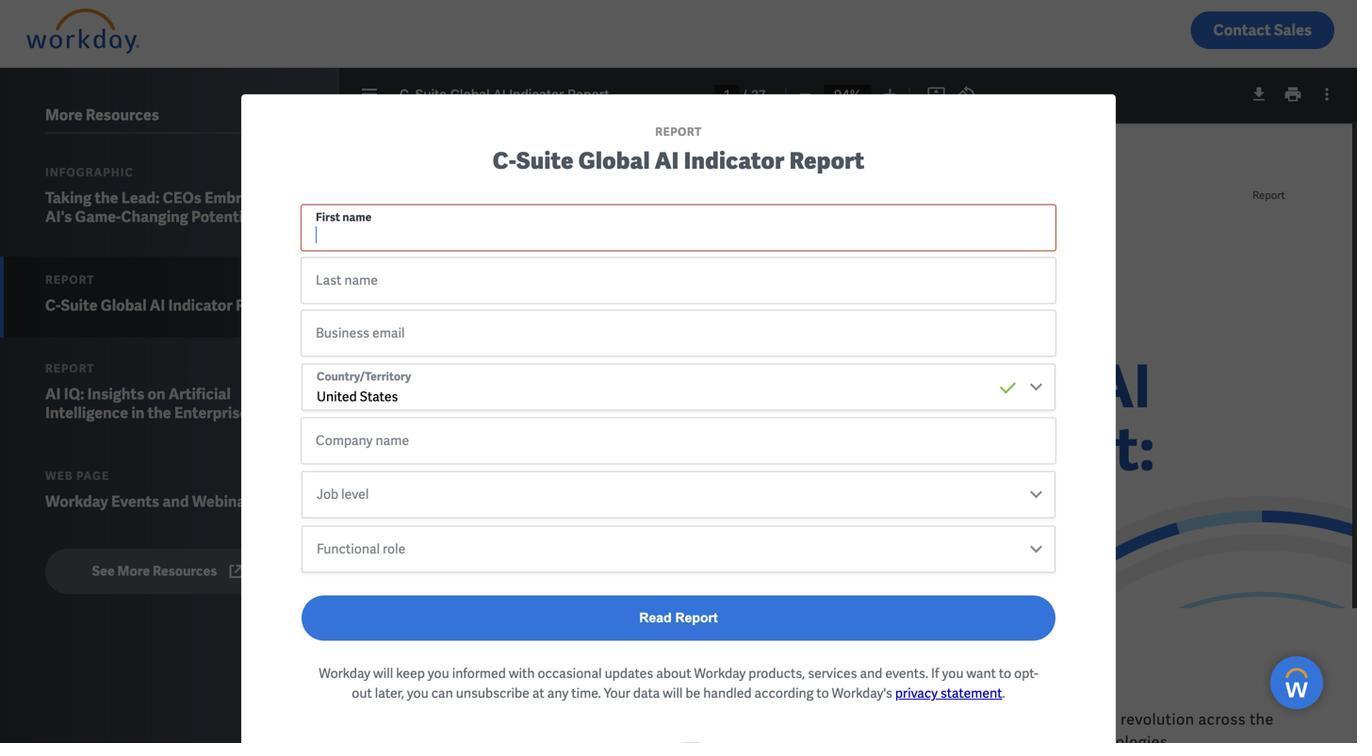 Task type: describe. For each thing, give the bounding box(es) containing it.
to inside report c-suite global ai indicator report in a study of 2,355 senior business leaders, we unpack the impact of the ai and machine learning (ml) revolution across the enterprise. this report explores four ways to unleash the game-changing potential of ai and ml technologies.
[[687, 732, 702, 743]]

taking
[[45, 188, 92, 208]]

page
[[76, 469, 109, 483]]

study
[[415, 710, 455, 729]]

report inside report ai iq: insights on artificial intelligence in the enterprise
[[45, 361, 95, 376]]

and down learning
[[1017, 732, 1044, 743]]

if
[[932, 665, 940, 682]]

more inside see more resources link
[[117, 562, 150, 579]]

ways
[[648, 732, 683, 743]]

senior
[[519, 710, 564, 729]]

out
[[352, 685, 372, 701]]

see more resources
[[92, 562, 217, 579]]

1 vertical spatial report c-suite global ai indicator report
[[45, 273, 284, 315]]

see
[[92, 562, 115, 579]]

(ml)
[[1084, 710, 1118, 729]]

at
[[533, 685, 545, 701]]

the up changing
[[877, 710, 902, 729]]

the down according
[[778, 710, 802, 729]]

unpack
[[721, 710, 774, 729]]

opt-
[[1015, 665, 1039, 682]]

2 horizontal spatial of
[[980, 732, 994, 743]]

leaders,
[[636, 710, 693, 729]]

ai's
[[45, 207, 72, 227]]

the inside infographic taking the lead: ceos embrace ai's game-changing potential
[[95, 188, 118, 208]]

later,
[[375, 685, 404, 701]]

resources inside see more resources link
[[153, 562, 217, 579]]

report ai iq: insights on artificial intelligence in the enterprise
[[45, 361, 248, 423]]

changing
[[840, 732, 906, 743]]

business
[[568, 710, 632, 729]]

on
[[148, 384, 165, 404]]

contact
[[1214, 20, 1272, 40]]

ai inside report ai iq: insights on artificial intelligence in the enterprise
[[45, 384, 61, 404]]

infographic taking the lead: ceos embrace ai's game-changing potential
[[45, 165, 266, 227]]

you up can
[[428, 665, 450, 682]]

iq:
[[64, 384, 84, 404]]

more resources
[[45, 105, 159, 125]]

artificial
[[169, 384, 231, 404]]

report inside button
[[676, 611, 718, 625]]

web
[[45, 469, 73, 483]]

0 horizontal spatial more
[[45, 105, 83, 125]]

c- inside report c-suite global ai indicator report in a study of 2,355 senior business leaders, we unpack the impact of the ai and machine learning (ml) revolution across the enterprise. this report explores four ways to unleash the game-changing potential of ai and ml technologies.
[[385, 662, 417, 701]]

webinars
[[192, 492, 259, 512]]

statement
[[941, 685, 1003, 701]]

machine
[[956, 710, 1018, 729]]

infographic
[[45, 165, 134, 180]]

updates
[[605, 665, 654, 682]]

technologies.
[[1075, 732, 1172, 743]]

the right across
[[1250, 710, 1275, 729]]

occasional
[[538, 665, 602, 682]]

learning
[[1021, 710, 1081, 729]]

we
[[696, 710, 717, 729]]

embrace
[[205, 188, 266, 208]]

and inside web page workday events and webinars
[[163, 492, 189, 512]]

explores
[[550, 732, 611, 743]]

1 vertical spatial to
[[817, 685, 829, 701]]

suite inside modal dialog
[[517, 146, 574, 175]]

workday will keep you informed with occasional updates about workday products, services and events. if you want to opt- out later, you can unsubscribe at any time. your data will be handled according to workday's
[[319, 665, 1039, 701]]

your
[[604, 685, 631, 701]]

can
[[432, 685, 453, 701]]

ml
[[1048, 732, 1071, 743]]

events.
[[886, 665, 929, 682]]

1 horizontal spatial will
[[663, 685, 683, 701]]

read report button
[[302, 595, 1056, 641]]

data
[[634, 685, 660, 701]]

a
[[402, 710, 411, 729]]

2 horizontal spatial to
[[999, 665, 1012, 682]]

1 vertical spatial suite
[[61, 296, 98, 315]]



Task type: vqa. For each thing, say whether or not it's contained in the screenshot.


Task type: locate. For each thing, give the bounding box(es) containing it.
and
[[163, 492, 189, 512], [860, 665, 883, 682], [925, 710, 952, 729], [1017, 732, 1044, 743]]

0 vertical spatial report
[[45, 361, 95, 376]]

events
[[111, 492, 160, 512]]

with
[[509, 665, 535, 682]]

1 horizontal spatial more
[[117, 562, 150, 579]]

intelligence
[[45, 403, 128, 423]]

you right if
[[943, 665, 964, 682]]

will
[[373, 665, 393, 682], [663, 685, 683, 701]]

workday down page at left
[[45, 492, 108, 512]]

suite inside report c-suite global ai indicator report in a study of 2,355 senior business leaders, we unpack the impact of the ai and machine learning (ml) revolution across the enterprise. this report explores four ways to unleash the game-changing potential of ai and ml technologies.
[[417, 662, 493, 701]]

revolution
[[1121, 710, 1195, 729]]

game-
[[75, 207, 121, 227]]

resources
[[86, 105, 159, 125], [153, 562, 217, 579]]

1 horizontal spatial to
[[817, 685, 829, 701]]

see more resources link
[[45, 549, 294, 594]]

privacy statement .
[[896, 685, 1006, 701]]

workday up handled
[[695, 665, 746, 682]]

and right events
[[163, 492, 189, 512]]

1 horizontal spatial report c-suite global ai indicator report
[[493, 124, 865, 175]]

contact sales link
[[1191, 11, 1335, 49]]

resources down webinars
[[153, 562, 217, 579]]

read report
[[640, 611, 718, 625]]

in
[[131, 403, 145, 423]]

the
[[95, 188, 118, 208], [148, 403, 171, 423], [778, 710, 802, 729], [877, 710, 902, 729], [1250, 710, 1275, 729], [767, 732, 791, 743]]

suite
[[517, 146, 574, 175], [61, 296, 98, 315], [417, 662, 493, 701]]

enterprise.
[[385, 732, 463, 743]]

1 vertical spatial c-
[[45, 296, 61, 315]]

ai
[[655, 146, 679, 175], [150, 296, 165, 315], [45, 384, 61, 404], [601, 662, 633, 701], [905, 710, 921, 729], [998, 732, 1013, 743]]

1 vertical spatial more
[[117, 562, 150, 579]]

0 vertical spatial indicator
[[684, 146, 785, 175]]

about
[[656, 665, 692, 682]]

privacy
[[896, 685, 938, 701]]

2 vertical spatial to
[[687, 732, 702, 743]]

report inside report c-suite global ai indicator report in a study of 2,355 senior business leaders, we unpack the impact of the ai and machine learning (ml) revolution across the enterprise. this report explores four ways to unleash the game-changing potential of ai and ml technologies.
[[501, 732, 546, 743]]

of up this
[[458, 710, 473, 729]]

unleash
[[706, 732, 763, 743]]

lead:
[[121, 188, 160, 208]]

you
[[428, 665, 450, 682], [943, 665, 964, 682], [407, 685, 429, 701]]

the inside report ai iq: insights on artificial intelligence in the enterprise
[[148, 403, 171, 423]]

workday up out
[[319, 665, 371, 682]]

more right see
[[117, 562, 150, 579]]

2 vertical spatial global
[[499, 662, 594, 701]]

indicator
[[684, 146, 785, 175], [168, 296, 233, 315], [639, 662, 772, 701]]

workday's
[[832, 685, 893, 701]]

2 vertical spatial suite
[[417, 662, 493, 701]]

web page workday events and webinars
[[45, 469, 259, 512]]

1 vertical spatial indicator
[[168, 296, 233, 315]]

report up iq:
[[45, 361, 95, 376]]

c-
[[493, 146, 517, 175], [45, 296, 61, 315], [385, 662, 417, 701]]

0 vertical spatial to
[[999, 665, 1012, 682]]

2 horizontal spatial c-
[[493, 146, 517, 175]]

1 vertical spatial global
[[101, 296, 147, 315]]

0 horizontal spatial of
[[458, 710, 473, 729]]

1 horizontal spatial workday
[[319, 665, 371, 682]]

report
[[45, 361, 95, 376], [501, 732, 546, 743]]

1 horizontal spatial c-
[[385, 662, 417, 701]]

0 vertical spatial global
[[579, 146, 650, 175]]

1 vertical spatial resources
[[153, 562, 217, 579]]

0 vertical spatial report c-suite global ai indicator report
[[493, 124, 865, 175]]

1 horizontal spatial report
[[501, 732, 546, 743]]

0 horizontal spatial workday
[[45, 492, 108, 512]]

impact
[[805, 710, 856, 729]]

to down we
[[687, 732, 702, 743]]

c- inside modal dialog
[[493, 146, 517, 175]]

0 horizontal spatial report c-suite global ai indicator report
[[45, 273, 284, 315]]

1 horizontal spatial of
[[859, 710, 874, 729]]

handled
[[704, 685, 752, 701]]

and up workday's
[[860, 665, 883, 682]]

indicator inside modal dialog
[[684, 146, 785, 175]]

workday
[[45, 492, 108, 512], [319, 665, 371, 682], [695, 665, 746, 682]]

resources up 'infographic'
[[86, 105, 159, 125]]

modal dialog
[[241, 94, 1116, 743]]

report c-suite global ai indicator report inside modal dialog
[[493, 124, 865, 175]]

across
[[1199, 710, 1247, 729]]

will down about
[[663, 685, 683, 701]]

to up .
[[999, 665, 1012, 682]]

1 vertical spatial report
[[501, 732, 546, 743]]

None text field
[[316, 225, 972, 245]]

0 horizontal spatial to
[[687, 732, 702, 743]]

workday inside web page workday events and webinars
[[45, 492, 108, 512]]

0 vertical spatial will
[[373, 665, 393, 682]]

the down 'infographic'
[[95, 188, 118, 208]]

unsubscribe
[[456, 685, 530, 701]]

the right in
[[148, 403, 171, 423]]

more
[[45, 105, 83, 125], [117, 562, 150, 579]]

time.
[[572, 685, 601, 701]]

read
[[640, 611, 672, 625]]

sales
[[1275, 20, 1313, 40]]

0 vertical spatial resources
[[86, 105, 159, 125]]

will up later, at the bottom left of page
[[373, 665, 393, 682]]

the down unpack
[[767, 732, 791, 743]]

2 horizontal spatial workday
[[695, 665, 746, 682]]

1 vertical spatial will
[[663, 685, 683, 701]]

you down keep
[[407, 685, 429, 701]]

products,
[[749, 665, 805, 682]]

0 horizontal spatial c-
[[45, 296, 61, 315]]

report
[[656, 124, 702, 139], [790, 146, 865, 175], [45, 273, 95, 287], [236, 296, 284, 315], [676, 611, 718, 625], [385, 640, 438, 653], [779, 662, 879, 701]]

0 vertical spatial suite
[[517, 146, 574, 175]]

informed
[[452, 665, 506, 682]]

contact sales
[[1214, 20, 1313, 40]]

privacy statement link
[[896, 685, 1003, 701]]

0 horizontal spatial will
[[373, 665, 393, 682]]

0 vertical spatial more
[[45, 105, 83, 125]]

four
[[615, 732, 644, 743]]

ceos
[[163, 188, 202, 208]]

be
[[686, 685, 701, 701]]

and up potential
[[925, 710, 952, 729]]

indicator inside report c-suite global ai indicator report in a study of 2,355 senior business leaders, we unpack the impact of the ai and machine learning (ml) revolution across the enterprise. this report explores four ways to unleash the game-changing potential of ai and ml technologies.
[[639, 662, 772, 701]]

this
[[467, 732, 497, 743]]

potential
[[191, 207, 256, 227]]

enterprise
[[174, 403, 248, 423]]

2 vertical spatial c-
[[385, 662, 417, 701]]

2,355
[[477, 710, 515, 729]]

report c-suite global ai indicator report
[[493, 124, 865, 175], [45, 273, 284, 315]]

2 vertical spatial indicator
[[639, 662, 772, 701]]

more up 'infographic'
[[45, 105, 83, 125]]

global inside modal dialog
[[579, 146, 650, 175]]

1 horizontal spatial suite
[[417, 662, 493, 701]]

global
[[579, 146, 650, 175], [101, 296, 147, 315], [499, 662, 594, 701]]

ai inside modal dialog
[[655, 146, 679, 175]]

2 horizontal spatial suite
[[517, 146, 574, 175]]

according
[[755, 685, 814, 701]]

keep
[[396, 665, 425, 682]]

potential
[[910, 732, 976, 743]]

changing
[[121, 207, 188, 227]]

to
[[999, 665, 1012, 682], [817, 685, 829, 701], [687, 732, 702, 743]]

.
[[1003, 685, 1006, 701]]

of up changing
[[859, 710, 874, 729]]

in
[[385, 710, 399, 729]]

of down machine
[[980, 732, 994, 743]]

services
[[808, 665, 858, 682]]

global inside report c-suite global ai indicator report in a study of 2,355 senior business leaders, we unpack the impact of the ai and machine learning (ml) revolution across the enterprise. this report explores four ways to unleash the game-changing potential of ai and ml technologies.
[[499, 662, 594, 701]]

insights
[[87, 384, 145, 404]]

report down 'senior'
[[501, 732, 546, 743]]

report c-suite global ai indicator report in a study of 2,355 senior business leaders, we unpack the impact of the ai and machine learning (ml) revolution across the enterprise. this report explores four ways to unleash the game-changing potential of ai and ml technologies.
[[385, 640, 1275, 743]]

none text field inside modal dialog
[[316, 225, 972, 245]]

0 horizontal spatial suite
[[61, 296, 98, 315]]

0 vertical spatial c-
[[493, 146, 517, 175]]

0 horizontal spatial report
[[45, 361, 95, 376]]

to down services at the bottom right of page
[[817, 685, 829, 701]]

any
[[548, 685, 569, 701]]

game-
[[795, 732, 840, 743]]

want
[[967, 665, 997, 682]]

and inside workday will keep you informed with occasional updates about workday products, services and events. if you want to opt- out later, you can unsubscribe at any time. your data will be handled according to workday's
[[860, 665, 883, 682]]



